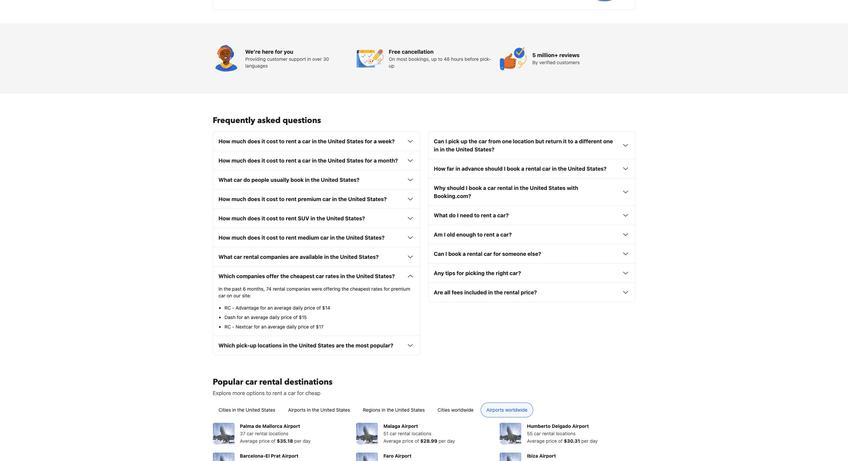 Task type: locate. For each thing, give the bounding box(es) containing it.
car inside in the past 6 months, 74 rental companies were offering the cheapest rates for premium car on our site:
[[219, 293, 225, 299]]

car inside malaga airport 51 car rental locations average price of $28.99 per day
[[390, 431, 397, 437]]

does for how much does it cost to rent premium car in the united states?
[[247, 196, 260, 203]]

rental inside how far in advance should i book a rental car in the united states? dropdown button
[[526, 166, 541, 172]]

states? inside "can i pick up the car from one location but return it to a different one in in the united states?"
[[475, 147, 494, 153]]

0 horizontal spatial one
[[502, 139, 512, 145]]

a down 'enough'
[[463, 251, 466, 257]]

rental up options
[[259, 377, 282, 388]]

1 vertical spatial which
[[219, 343, 235, 349]]

car inside "can i pick up the car from one location but return it to a different one in in the united states?"
[[479, 139, 487, 145]]

i inside why should i book a car rental in the united states with booking.com?
[[466, 185, 467, 191]]

3 average from the left
[[527, 439, 545, 445]]

3 cost from the top
[[266, 196, 278, 203]]

1 cities from the left
[[219, 408, 231, 413]]

how inside how much does it cost to rent medium car in the united states? dropdown button
[[219, 235, 230, 241]]

2 day from the left
[[447, 439, 455, 445]]

$17
[[316, 324, 324, 330]]

4 does from the top
[[247, 216, 260, 222]]

1 horizontal spatial cities
[[438, 408, 450, 413]]

price
[[304, 305, 315, 311], [281, 315, 292, 321], [298, 324, 309, 330], [259, 439, 270, 445], [402, 439, 413, 445], [546, 439, 557, 445]]

0 vertical spatial premium
[[298, 196, 321, 203]]

cities worldwide
[[438, 408, 474, 413]]

1 horizontal spatial do
[[449, 213, 456, 219]]

week?
[[378, 139, 395, 145]]

0 horizontal spatial airports
[[288, 408, 306, 413]]

0 vertical spatial what
[[219, 177, 232, 183]]

2 - from the top
[[232, 324, 234, 330]]

car? for am i old enough to rent a car?
[[500, 232, 512, 238]]

0 horizontal spatial should
[[447, 185, 465, 191]]

1 vertical spatial average
[[251, 315, 268, 321]]

0 vertical spatial should
[[485, 166, 503, 172]]

worldwide for cities worldwide
[[451, 408, 474, 413]]

reviews
[[559, 52, 580, 58]]

states left with
[[549, 185, 566, 191]]

rental inside are all fees included in the rental price? dropdown button
[[504, 290, 519, 296]]

can up any
[[434, 251, 444, 257]]

day inside malaga airport 51 car rental locations average price of $28.99 per day
[[447, 439, 455, 445]]

we're
[[245, 49, 261, 55]]

to inside popular car rental destinations explore more options to rent a car for cheap
[[266, 391, 271, 397]]

0 horizontal spatial cheapest
[[290, 274, 314, 280]]

i left old
[[444, 232, 446, 238]]

- down dash at bottom left
[[232, 324, 234, 330]]

1 vertical spatial most
[[356, 343, 369, 349]]

day right $28.99
[[447, 439, 455, 445]]

daily up which pick-up locations in the united states are the most popular?
[[286, 324, 297, 330]]

book
[[507, 166, 520, 172], [291, 177, 304, 183], [469, 185, 482, 191], [448, 251, 461, 257]]

to down how much does it cost to rent suv in the united states?
[[279, 235, 284, 241]]

airport inside "link"
[[539, 454, 556, 459]]

medium
[[298, 235, 319, 241]]

airport up $30.31 at the bottom right of the page
[[572, 424, 589, 430]]

1 horizontal spatial airports
[[486, 408, 504, 413]]

1 horizontal spatial per
[[439, 439, 446, 445]]

can inside "can i pick up the car from one location but return it to a different one in in the united states?"
[[434, 139, 444, 145]]

how inside how much does it cost to rent suv in the united states? "dropdown button"
[[219, 216, 230, 222]]

2 which from the top
[[219, 343, 235, 349]]

rental up months,
[[243, 254, 259, 260]]

rent inside how much does it cost to rent medium car in the united states? dropdown button
[[286, 235, 297, 241]]

i inside dropdown button
[[445, 251, 447, 257]]

0 vertical spatial an
[[268, 305, 273, 311]]

which companies offer the cheapest car rates  in the united states?
[[219, 274, 395, 280]]

a left different
[[575, 139, 578, 145]]

3 much from the top
[[232, 196, 246, 203]]

price up ibiza airport "link"
[[546, 439, 557, 445]]

0 vertical spatial do
[[243, 177, 250, 183]]

to right return
[[568, 139, 573, 145]]

- up dash at bottom left
[[232, 305, 234, 311]]

2 vertical spatial car?
[[510, 271, 521, 277]]

a down why should i book a car rental in the united states with booking.com?
[[493, 213, 496, 219]]

how much does it cost to rent premium car in the united states?
[[219, 196, 387, 203]]

of left $17
[[310, 324, 315, 330]]

in inside why should i book a car rental in the united states with booking.com?
[[514, 185, 519, 191]]

0 vertical spatial most
[[396, 56, 407, 62]]

rent left the medium
[[286, 235, 297, 241]]

on
[[389, 56, 395, 62]]

of inside malaga airport 51 car rental locations average price of $28.99 per day
[[415, 439, 419, 445]]

rental right 74
[[273, 286, 285, 292]]

rent right options
[[272, 391, 282, 397]]

rental inside in the past 6 months, 74 rental companies were offering the cheapest rates for premium car on our site:
[[273, 286, 285, 292]]

airports
[[288, 408, 306, 413], [486, 408, 504, 413]]

price inside malaga airport 51 car rental locations average price of $28.99 per day
[[402, 439, 413, 445]]

2 much from the top
[[232, 158, 246, 164]]

0 horizontal spatial premium
[[298, 196, 321, 203]]

a
[[298, 139, 301, 145], [374, 139, 377, 145], [575, 139, 578, 145], [298, 158, 301, 164], [374, 158, 377, 164], [521, 166, 524, 172], [483, 185, 486, 191], [493, 213, 496, 219], [496, 232, 499, 238], [463, 251, 466, 257], [284, 391, 287, 397]]

why should i book a car rental in the united states with booking.com?
[[434, 185, 578, 199]]

2 vertical spatial average
[[268, 324, 285, 330]]

cities for cities in the united states
[[219, 408, 231, 413]]

rc down dash at bottom left
[[224, 324, 231, 330]]

asked
[[257, 115, 281, 126]]

does for how much does it cost to rent a car in the united states for a week?
[[247, 139, 260, 145]]

day
[[303, 439, 311, 445], [447, 439, 455, 445], [590, 439, 598, 445]]

per right $35.18
[[294, 439, 301, 445]]

it for how much does it cost to rent suv in the united states?
[[262, 216, 265, 222]]

1 horizontal spatial most
[[396, 56, 407, 62]]

-
[[232, 305, 234, 311], [232, 324, 234, 330]]

airport inside malaga airport 51 car rental locations average price of $28.99 per day
[[401, 424, 418, 430]]

how much does it cost to rent premium car in the united states? button
[[219, 195, 414, 204]]

rc
[[224, 305, 231, 311], [224, 324, 231, 330]]

1 does from the top
[[247, 139, 260, 145]]

how for how much does it cost to rent premium car in the united states?
[[219, 196, 230, 203]]

2 rc from the top
[[224, 324, 231, 330]]

which pick-up locations in the united states are the most popular?
[[219, 343, 393, 349]]

cheapest
[[290, 274, 314, 280], [350, 286, 370, 292]]

barcelona-
[[240, 454, 265, 459]]

delgado
[[552, 424, 571, 430]]

the inside why should i book a car rental in the united states with booking.com?
[[520, 185, 528, 191]]

5 cost from the top
[[266, 235, 278, 241]]

0 horizontal spatial rates
[[325, 274, 339, 280]]

customer
[[267, 56, 288, 62]]

rental down can i pick up the car from one location but return it to a different one in in the united states? dropdown button
[[526, 166, 541, 172]]

rates
[[325, 274, 339, 280], [371, 286, 382, 292]]

i
[[445, 139, 447, 145], [504, 166, 506, 172], [466, 185, 467, 191], [457, 213, 459, 219], [444, 232, 446, 238], [445, 251, 447, 257]]

4 much from the top
[[232, 216, 246, 222]]

1 horizontal spatial pick-
[[480, 56, 491, 62]]

1 horizontal spatial rates
[[371, 286, 382, 292]]

the inside any tips for picking the right car? dropdown button
[[486, 271, 494, 277]]

rental inside what car rental companies are available in the united states? dropdown button
[[243, 254, 259, 260]]

1 horizontal spatial premium
[[391, 286, 410, 292]]

i up why should i book a car rental in the united states with booking.com?
[[504, 166, 506, 172]]

$35.18
[[277, 439, 293, 445]]

what inside dropdown button
[[434, 213, 448, 219]]

2 airports from the left
[[486, 408, 504, 413]]

it for how much does it cost to rent a car in the united states for a month?
[[262, 158, 265, 164]]

much for how much does it cost to rent a car in the united states for a month?
[[232, 158, 246, 164]]

does for how much does it cost to rent medium car in the united states?
[[247, 235, 260, 241]]

how much does it cost to rent a car in the united states for a week?
[[219, 139, 395, 145]]

1 vertical spatial can
[[434, 251, 444, 257]]

- for advantage
[[232, 305, 234, 311]]

cost up "usually"
[[266, 158, 278, 164]]

daily up $15 on the left
[[293, 305, 303, 311]]

how inside how much does it cost to rent premium car in the united states? dropdown button
[[219, 196, 230, 203]]

to down "asked"
[[279, 139, 284, 145]]

a down destinations on the left of the page
[[284, 391, 287, 397]]

cities in the united states button
[[213, 403, 281, 418]]

airport up $35.18
[[283, 424, 300, 430]]

the inside what car rental companies are available in the united states? dropdown button
[[330, 254, 339, 260]]

1 horizontal spatial day
[[447, 439, 455, 445]]

rental down the malaga
[[398, 431, 410, 437]]

0 horizontal spatial worldwide
[[451, 408, 474, 413]]

4 cost from the top
[[266, 216, 278, 222]]

does inside "dropdown button"
[[247, 216, 260, 222]]

most inside free cancellation on most bookings, up to 48 hours before pick- up
[[396, 56, 407, 62]]

of left $28.99
[[415, 439, 419, 445]]

states down $17
[[318, 343, 335, 349]]

1 can from the top
[[434, 139, 444, 145]]

of
[[316, 305, 321, 311], [293, 315, 298, 321], [310, 324, 315, 330], [271, 439, 276, 445], [415, 439, 419, 445], [558, 439, 563, 445]]

0 horizontal spatial cities
[[219, 408, 231, 413]]

1 rc from the top
[[224, 305, 231, 311]]

0 vertical spatial cheapest
[[290, 274, 314, 280]]

1 average from the left
[[240, 439, 258, 445]]

much for how much does it cost to rent medium car in the united states?
[[232, 235, 246, 241]]

1 horizontal spatial should
[[485, 166, 503, 172]]

cost down "usually"
[[266, 196, 278, 203]]

cheapest up were
[[290, 274, 314, 280]]

price inside the humberto delgado airport 55 car rental locations average price of $30.31 per day
[[546, 439, 557, 445]]

5 much from the top
[[232, 235, 246, 241]]

rental down the how far in advance should i book a rental car in the united states?
[[497, 185, 513, 191]]

rent left suv
[[286, 216, 297, 222]]

worldwide inside "button"
[[451, 408, 474, 413]]

customers
[[557, 60, 580, 65]]

car? for what do i need to rent a car?
[[497, 213, 509, 219]]

1 day from the left
[[303, 439, 311, 445]]

book down advance
[[469, 185, 482, 191]]

1 vertical spatial rc
[[224, 324, 231, 330]]

i up tips
[[445, 251, 447, 257]]

rent inside how much does it cost to rent premium car in the united states? dropdown button
[[286, 196, 297, 203]]

regions in the united states
[[363, 408, 425, 413]]

2 horizontal spatial per
[[581, 439, 589, 445]]

faro
[[383, 454, 394, 459]]

2 cost from the top
[[266, 158, 278, 164]]

1 vertical spatial what
[[434, 213, 448, 219]]

humberto delgado airport 55 car rental locations average price of $30.31 per day
[[527, 424, 598, 445]]

to inside "can i pick up the car from one location but return it to a different one in in the united states?"
[[568, 139, 573, 145]]

airport right the malaga
[[401, 424, 418, 430]]

0 horizontal spatial average
[[240, 439, 258, 445]]

1 much from the top
[[232, 139, 246, 145]]

one right from
[[502, 139, 512, 145]]

up down nextcar
[[250, 343, 256, 349]]

rent up can i book a rental car for someone else?
[[484, 232, 495, 238]]

3 day from the left
[[590, 439, 598, 445]]

per right $28.99
[[439, 439, 446, 445]]

average
[[274, 305, 291, 311], [251, 315, 268, 321], [268, 324, 285, 330]]

average for advantage
[[274, 305, 291, 311]]

a left month?
[[374, 158, 377, 164]]

a down questions
[[298, 139, 301, 145]]

1 vertical spatial do
[[449, 213, 456, 219]]

average up the dash for an average daily price of $15
[[274, 305, 291, 311]]

companies up offer
[[260, 254, 289, 260]]

airport inside the humberto delgado airport 55 car rental locations average price of $30.31 per day
[[572, 424, 589, 430]]

cheap car rental at barcelona-el prat airport – bcn image
[[213, 453, 234, 462]]

dash for an average daily price of $15
[[224, 315, 307, 321]]

cost left suv
[[266, 216, 278, 222]]

i left need
[[457, 213, 459, 219]]

verified
[[539, 60, 555, 65]]

do
[[243, 177, 250, 183], [449, 213, 456, 219]]

rent down questions
[[286, 139, 297, 145]]

how much does it cost to rent suv in the united states? button
[[219, 215, 414, 223]]

3 per from the left
[[581, 439, 589, 445]]

1 vertical spatial pick-
[[236, 343, 250, 349]]

for inside popular car rental destinations explore more options to rent a car for cheap
[[297, 391, 304, 397]]

1 vertical spatial an
[[244, 315, 249, 321]]

humberto
[[527, 424, 551, 430]]

in
[[219, 286, 222, 292]]

1 horizontal spatial worldwide
[[505, 408, 527, 413]]

month?
[[378, 158, 398, 164]]

cities inside cities worldwide "button"
[[438, 408, 450, 413]]

of left $30.31 at the bottom right of the page
[[558, 439, 563, 445]]

average
[[240, 439, 258, 445], [383, 439, 401, 445], [527, 439, 545, 445]]

0 horizontal spatial pick-
[[236, 343, 250, 349]]

daily for nextcar
[[286, 324, 297, 330]]

daily
[[293, 305, 303, 311], [269, 315, 280, 321], [286, 324, 297, 330]]

cost down how much does it cost to rent suv in the united states?
[[266, 235, 278, 241]]

1 cost from the top
[[266, 139, 278, 145]]

what for what car rental companies are available in the united states?
[[219, 254, 232, 260]]

should right advance
[[485, 166, 503, 172]]

1 vertical spatial should
[[447, 185, 465, 191]]

0 horizontal spatial most
[[356, 343, 369, 349]]

picking
[[465, 271, 485, 277]]

why
[[434, 185, 446, 191]]

1 horizontal spatial an
[[261, 324, 267, 330]]

0 vertical spatial daily
[[293, 305, 303, 311]]

of left $15 on the left
[[293, 315, 298, 321]]

1 vertical spatial -
[[232, 324, 234, 330]]

it inside "can i pick up the car from one location but return it to a different one in in the united states?"
[[563, 139, 567, 145]]

locations down rc - nextcar for an average daily price of $17
[[258, 343, 282, 349]]

0 vertical spatial which
[[219, 274, 235, 280]]

2 cities from the left
[[438, 408, 450, 413]]

pick- inside free cancellation on most bookings, up to 48 hours before pick- up
[[480, 56, 491, 62]]

am
[[434, 232, 443, 238]]

0 horizontal spatial per
[[294, 439, 301, 445]]

1 which from the top
[[219, 274, 235, 280]]

cities worldwide button
[[432, 403, 479, 418]]

2 average from the left
[[383, 439, 401, 445]]

an
[[268, 305, 273, 311], [244, 315, 249, 321], [261, 324, 267, 330]]

premium inside dropdown button
[[298, 196, 321, 203]]

1 vertical spatial premium
[[391, 286, 410, 292]]

rc for rc - advantage for an average daily price of $14
[[224, 305, 231, 311]]

it for how much does it cost to rent medium car in the united states?
[[262, 235, 265, 241]]

airports down cheap
[[288, 408, 306, 413]]

premium inside in the past 6 months, 74 rental companies were offering the cheapest rates for premium car on our site:
[[391, 286, 410, 292]]

cities
[[219, 408, 231, 413], [438, 408, 450, 413]]

daily up rc - nextcar for an average daily price of $17
[[269, 315, 280, 321]]

pick- inside dropdown button
[[236, 343, 250, 349]]

up left 48
[[431, 56, 437, 62]]

price inside palma de mallorca airport 37 car rental locations average price of $35.18 per day
[[259, 439, 270, 445]]

free cancellation image
[[356, 45, 383, 72]]

5 million+ reviews image
[[500, 45, 527, 72]]

2 does from the top
[[247, 158, 260, 164]]

price down rc - advantage for an average daily price of $14 on the bottom left of the page
[[281, 315, 292, 321]]

i up booking.com?
[[466, 185, 467, 191]]

the inside how much does it cost to rent a car in the united states for a week? dropdown button
[[318, 139, 327, 145]]

an for nextcar
[[261, 324, 267, 330]]

2 horizontal spatial an
[[268, 305, 273, 311]]

right
[[496, 271, 508, 277]]

0 vertical spatial rc
[[224, 305, 231, 311]]

for inside can i book a rental car for someone else? dropdown button
[[493, 251, 501, 257]]

million+
[[537, 52, 558, 58]]

3 does from the top
[[247, 196, 260, 203]]

car? down why should i book a car rental in the united states with booking.com?
[[497, 213, 509, 219]]

cancellation
[[402, 49, 434, 55]]

can inside dropdown button
[[434, 251, 444, 257]]

companies down which companies offer the cheapest car rates  in the united states?
[[286, 286, 310, 292]]

1 horizontal spatial average
[[383, 439, 401, 445]]

a up can i book a rental car for someone else?
[[496, 232, 499, 238]]

car? inside dropdown button
[[497, 213, 509, 219]]

worldwide
[[451, 408, 474, 413], [505, 408, 527, 413]]

average down the 37 on the left bottom
[[240, 439, 258, 445]]

cost for how much does it cost to rent premium car in the united states?
[[266, 196, 278, 203]]

1 vertical spatial car?
[[500, 232, 512, 238]]

0 vertical spatial -
[[232, 305, 234, 311]]

cities inside 'cities in the united states' button
[[219, 408, 231, 413]]

rental inside malaga airport 51 car rental locations average price of $28.99 per day
[[398, 431, 410, 437]]

2 vertical spatial what
[[219, 254, 232, 260]]

2 horizontal spatial average
[[527, 439, 545, 445]]

can left pick on the right top of the page
[[434, 139, 444, 145]]

a inside "dropdown button"
[[496, 232, 499, 238]]

advance
[[462, 166, 484, 172]]

an down the dash for an average daily price of $15
[[261, 324, 267, 330]]

cheapest right offering
[[350, 286, 370, 292]]

which
[[219, 274, 235, 280], [219, 343, 235, 349]]

how for how much does it cost to rent a car in the united states for a month?
[[219, 158, 230, 164]]

tab list
[[207, 403, 641, 419]]

the inside how much does it cost to rent premium car in the united states? dropdown button
[[338, 196, 347, 203]]

1 horizontal spatial are
[[336, 343, 344, 349]]

rental up picking
[[467, 251, 482, 257]]

one right different
[[603, 139, 613, 145]]

48
[[444, 56, 450, 62]]

rc up dash at bottom left
[[224, 305, 231, 311]]

average inside palma de mallorca airport 37 car rental locations average price of $35.18 per day
[[240, 439, 258, 445]]

rent up "what car do people usually book in the united states?"
[[286, 158, 297, 164]]

i left pick on the right top of the page
[[445, 139, 447, 145]]

states left month?
[[347, 158, 364, 164]]

in
[[307, 56, 311, 62], [312, 139, 317, 145], [434, 147, 439, 153], [440, 147, 445, 153], [312, 158, 317, 164], [456, 166, 460, 172], [552, 166, 557, 172], [305, 177, 310, 183], [514, 185, 519, 191], [332, 196, 337, 203], [310, 216, 315, 222], [330, 235, 335, 241], [324, 254, 329, 260], [340, 274, 345, 280], [488, 290, 493, 296], [283, 343, 288, 349], [232, 408, 236, 413], [307, 408, 311, 413], [382, 408, 385, 413]]

car? up someone
[[500, 232, 512, 238]]

average down the dash for an average daily price of $15
[[268, 324, 285, 330]]

how much does it cost to rent a car in the united states for a month? button
[[219, 157, 414, 165]]

more
[[232, 391, 245, 397]]

average down the advantage
[[251, 315, 268, 321]]

to right options
[[266, 391, 271, 397]]

how inside how far in advance should i book a rental car in the united states? dropdown button
[[434, 166, 446, 172]]

rental left "price?"
[[504, 290, 519, 296]]

2 one from the left
[[603, 139, 613, 145]]

rent up how much does it cost to rent suv in the united states?
[[286, 196, 297, 203]]

pick- right "before" on the right of the page
[[480, 56, 491, 62]]

of inside the humberto delgado airport 55 car rental locations average price of $30.31 per day
[[558, 439, 563, 445]]

should inside why should i book a car rental in the united states with booking.com?
[[447, 185, 465, 191]]

2 worldwide from the left
[[505, 408, 527, 413]]

it for how much does it cost to rent a car in the united states for a week?
[[262, 139, 265, 145]]

cost for how much does it cost to rent a car in the united states for a month?
[[266, 158, 278, 164]]

0 vertical spatial can
[[434, 139, 444, 145]]

barcelona-el prat airport link
[[213, 448, 317, 462]]

how inside how much does it cost to rent a car in the united states for a week? dropdown button
[[219, 139, 230, 145]]

2 vertical spatial an
[[261, 324, 267, 330]]

1 vertical spatial are
[[336, 343, 344, 349]]

i inside "can i pick up the car from one location but return it to a different one in in the united states?"
[[445, 139, 447, 145]]

per inside palma de mallorca airport 37 car rental locations average price of $35.18 per day
[[294, 439, 301, 445]]

what for what do i need to rent a car?
[[434, 213, 448, 219]]

airport inside "link"
[[282, 454, 298, 459]]

states?
[[475, 147, 494, 153], [587, 166, 606, 172], [340, 177, 359, 183], [367, 196, 387, 203], [345, 216, 365, 222], [365, 235, 385, 241], [359, 254, 379, 260], [375, 274, 395, 280]]

rental down humberto
[[542, 431, 555, 437]]

cities for cities worldwide
[[438, 408, 450, 413]]

much for how much does it cost to rent premium car in the united states?
[[232, 196, 246, 203]]

should inside how far in advance should i book a rental car in the united states? dropdown button
[[485, 166, 503, 172]]

average inside the humberto delgado airport 55 car rental locations average price of $30.31 per day
[[527, 439, 545, 445]]

airport right ibiza
[[539, 454, 556, 459]]

should up booking.com?
[[447, 185, 465, 191]]

locations inside the humberto delgado airport 55 car rental locations average price of $30.31 per day
[[556, 431, 576, 437]]

return
[[545, 139, 562, 145]]

1 vertical spatial rates
[[371, 286, 382, 292]]

0 horizontal spatial do
[[243, 177, 250, 183]]

1 worldwide from the left
[[451, 408, 474, 413]]

are
[[290, 254, 298, 260], [336, 343, 344, 349]]

how for how much does it cost to rent medium car in the united states?
[[219, 235, 230, 241]]

free cancellation on most bookings, up to 48 hours before pick- up
[[389, 49, 491, 69]]

2 vertical spatial companies
[[286, 286, 310, 292]]

states
[[347, 139, 364, 145], [347, 158, 364, 164], [549, 185, 566, 191], [318, 343, 335, 349], [261, 408, 275, 413], [336, 408, 350, 413], [411, 408, 425, 413]]

united inside "can i pick up the car from one location but return it to a different one in in the united states?"
[[456, 147, 473, 153]]

worldwide inside button
[[505, 408, 527, 413]]

all
[[444, 290, 450, 296]]

2 vertical spatial daily
[[286, 324, 297, 330]]

book right "usually"
[[291, 177, 304, 183]]

1 airports from the left
[[288, 408, 306, 413]]

for inside how much does it cost to rent a car in the united states for a week? dropdown button
[[365, 139, 372, 145]]

5
[[532, 52, 536, 58]]

2 can from the top
[[434, 251, 444, 257]]

cheap car rental at humberto delgado airport – lis image
[[500, 424, 521, 445]]

car? right right
[[510, 271, 521, 277]]

locations down mallorca
[[269, 431, 288, 437]]

2 per from the left
[[439, 439, 446, 445]]

5 does from the top
[[247, 235, 260, 241]]

cheap car rental at palma de mallorca airport – pmi image
[[213, 424, 234, 445]]

1 vertical spatial cheapest
[[350, 286, 370, 292]]

average down 55
[[527, 439, 545, 445]]

up inside "can i pick up the car from one location but return it to a different one in in the united states?"
[[461, 139, 467, 145]]

1 per from the left
[[294, 439, 301, 445]]

premium
[[298, 196, 321, 203], [391, 286, 410, 292]]

were
[[312, 286, 322, 292]]

most right on
[[396, 56, 407, 62]]

1 horizontal spatial cheapest
[[350, 286, 370, 292]]

for
[[275, 49, 282, 55], [365, 139, 372, 145], [365, 158, 372, 164], [493, 251, 501, 257], [457, 271, 464, 277], [384, 286, 390, 292], [260, 305, 266, 311], [237, 315, 243, 321], [254, 324, 260, 330], [297, 391, 304, 397]]

0 vertical spatial car?
[[497, 213, 509, 219]]

are all fees included in the rental price?
[[434, 290, 537, 296]]

locations inside palma de mallorca airport 37 car rental locations average price of $35.18 per day
[[269, 431, 288, 437]]

it
[[262, 139, 265, 145], [563, 139, 567, 145], [262, 158, 265, 164], [262, 196, 265, 203], [262, 216, 265, 222], [262, 235, 265, 241]]

0 horizontal spatial are
[[290, 254, 298, 260]]

on
[[227, 293, 232, 299]]

1 horizontal spatial one
[[603, 139, 613, 145]]

0 vertical spatial rates
[[325, 274, 339, 280]]

frequently asked questions
[[213, 115, 321, 126]]

0 vertical spatial are
[[290, 254, 298, 260]]

booking.com?
[[434, 193, 471, 199]]

the inside are all fees included in the rental price? dropdown button
[[494, 290, 503, 296]]

1 - from the top
[[232, 305, 234, 311]]

locations down delgado
[[556, 431, 576, 437]]

2 horizontal spatial day
[[590, 439, 598, 445]]

book down old
[[448, 251, 461, 257]]

which up in
[[219, 274, 235, 280]]

0 vertical spatial pick-
[[480, 56, 491, 62]]

0 vertical spatial average
[[274, 305, 291, 311]]

pick- down nextcar
[[236, 343, 250, 349]]

airports for airports worldwide
[[486, 408, 504, 413]]

rent inside what do i need to rent a car? dropdown button
[[481, 213, 492, 219]]

0 horizontal spatial day
[[303, 439, 311, 445]]



Task type: describe. For each thing, give the bounding box(es) containing it.
to up "usually"
[[279, 158, 284, 164]]

rent inside popular car rental destinations explore more options to rent a car for cheap
[[272, 391, 282, 397]]

locations inside malaga airport 51 car rental locations average price of $28.99 per day
[[412, 431, 431, 437]]

the inside regions in the united states button
[[387, 408, 394, 413]]

before
[[465, 56, 479, 62]]

price up $15 on the left
[[304, 305, 315, 311]]

car inside the humberto delgado airport 55 car rental locations average price of $30.31 per day
[[534, 431, 541, 437]]

cities in the united states
[[219, 408, 275, 413]]

dash
[[224, 315, 236, 321]]

what car rental companies are available in the united states?
[[219, 254, 379, 260]]

regions in the united states button
[[357, 403, 430, 418]]

can for can i pick up the car from one location but return it to a different one in in the united states?
[[434, 139, 444, 145]]

airports in the united states
[[288, 408, 350, 413]]

what do i need to rent a car?
[[434, 213, 509, 219]]

how for how much does it cost to rent suv in the united states?
[[219, 216, 230, 222]]

what for what car do people usually book in the united states?
[[219, 177, 232, 183]]

states left the week?
[[347, 139, 364, 145]]

which for which pick-up locations in the united states are the most popular?
[[219, 343, 235, 349]]

average for nextcar
[[268, 324, 285, 330]]

it for how much does it cost to rent premium car in the united states?
[[262, 196, 265, 203]]

of left $14
[[316, 305, 321, 311]]

a inside dropdown button
[[463, 251, 466, 257]]

our
[[233, 293, 241, 299]]

regions
[[363, 408, 380, 413]]

for inside in the past 6 months, 74 rental companies were offering the cheapest rates for premium car on our site:
[[384, 286, 390, 292]]

we're here for you image
[[213, 45, 240, 72]]

an for advantage
[[268, 305, 273, 311]]

destinations
[[284, 377, 333, 388]]

rent inside how much does it cost to rent a car in the united states for a month? dropdown button
[[286, 158, 297, 164]]

the inside how much does it cost to rent a car in the united states for a month? dropdown button
[[318, 158, 327, 164]]

the inside airports in the united states button
[[312, 408, 319, 413]]

per inside the humberto delgado airport 55 car rental locations average price of $30.31 per day
[[581, 439, 589, 445]]

do inside dropdown button
[[449, 213, 456, 219]]

cheap car rental at ibiza airport – ibz image
[[500, 453, 521, 462]]

worldwide for airports worldwide
[[505, 408, 527, 413]]

to down "usually"
[[279, 196, 284, 203]]

much for how much does it cost to rent suv in the united states?
[[232, 216, 246, 222]]

else?
[[527, 251, 541, 257]]

a down "can i pick up the car from one location but return it to a different one in in the united states?"
[[521, 166, 524, 172]]

airports for airports in the united states
[[288, 408, 306, 413]]

cheap
[[305, 391, 320, 397]]

rc - nextcar for an average daily price of $17
[[224, 324, 324, 330]]

51
[[383, 431, 388, 437]]

for inside any tips for picking the right car? dropdown button
[[457, 271, 464, 277]]

in inside we're here for you providing customer support in over 30 languages
[[307, 56, 311, 62]]

30
[[323, 56, 329, 62]]

book up why should i book a car rental in the united states with booking.com?
[[507, 166, 520, 172]]

cost for how much does it cost to rent suv in the united states?
[[266, 216, 278, 222]]

bookings,
[[409, 56, 430, 62]]

rent inside how much does it cost to rent a car in the united states for a week? dropdown button
[[286, 139, 297, 145]]

palma de mallorca airport 37 car rental locations average price of $35.18 per day
[[240, 424, 311, 445]]

up down on
[[389, 63, 394, 69]]

tips
[[445, 271, 455, 277]]

a left the week?
[[374, 139, 377, 145]]

for inside how much does it cost to rent a car in the united states for a month? dropdown button
[[365, 158, 372, 164]]

states inside why should i book a car rental in the united states with booking.com?
[[549, 185, 566, 191]]

a inside "can i pick up the car from one location but return it to a different one in in the united states?"
[[575, 139, 578, 145]]

pick
[[448, 139, 459, 145]]

suv
[[298, 216, 309, 222]]

the inside how far in advance should i book a rental car in the united states? dropdown button
[[558, 166, 567, 172]]

nextcar
[[236, 324, 253, 330]]

which for which companies offer the cheapest car rates  in the united states?
[[219, 274, 235, 280]]

months,
[[247, 286, 265, 292]]

support
[[289, 56, 306, 62]]

faro airport link
[[356, 448, 459, 462]]

explore
[[213, 391, 231, 397]]

to left suv
[[279, 216, 284, 222]]

what car rental companies are available in the united states? button
[[219, 253, 414, 261]]

airport right faro
[[395, 454, 411, 459]]

popular
[[213, 377, 243, 388]]

book inside why should i book a car rental in the united states with booking.com?
[[469, 185, 482, 191]]

does for how much does it cost to rent a car in the united states for a month?
[[247, 158, 260, 164]]

malaga airport 51 car rental locations average price of $28.99 per day
[[383, 424, 455, 445]]

to inside free cancellation on most bookings, up to 48 hours before pick- up
[[438, 56, 442, 62]]

why should i book a car rental in the united states with booking.com? button
[[434, 184, 629, 201]]

can for can i book a rental car for someone else?
[[434, 251, 444, 257]]

rc - advantage for an average daily price of $14
[[224, 305, 330, 311]]

available
[[300, 254, 323, 260]]

a down how much does it cost to rent a car in the united states for a week?
[[298, 158, 301, 164]]

locations inside which pick-up locations in the united states are the most popular? dropdown button
[[258, 343, 282, 349]]

by
[[532, 60, 538, 65]]

in the past 6 months, 74 rental companies were offering the cheapest rates for premium car on our site:
[[219, 286, 410, 299]]

rates inside dropdown button
[[325, 274, 339, 280]]

how much does it cost to rent a car in the united states for a week? button
[[219, 138, 414, 146]]

any tips for picking the right car? button
[[434, 270, 629, 278]]

the inside how much does it cost to rent suv in the united states? "dropdown button"
[[317, 216, 325, 222]]

rental inside popular car rental destinations explore more options to rent a car for cheap
[[259, 377, 282, 388]]

5 million+ reviews by verified customers
[[532, 52, 580, 65]]

offer
[[266, 274, 279, 280]]

any
[[434, 271, 444, 277]]

0 vertical spatial companies
[[260, 254, 289, 260]]

day inside palma de mallorca airport 37 car rental locations average price of $35.18 per day
[[303, 439, 311, 445]]

free
[[389, 49, 400, 55]]

popular car rental destinations explore more options to rent a car for cheap
[[213, 377, 333, 397]]

cheapest inside dropdown button
[[290, 274, 314, 280]]

cost for how much does it cost to rent a car in the united states for a week?
[[266, 139, 278, 145]]

are inside which pick-up locations in the united states are the most popular? dropdown button
[[336, 343, 344, 349]]

car inside why should i book a car rental in the united states with booking.com?
[[488, 185, 496, 191]]

here
[[262, 49, 274, 55]]

1 vertical spatial companies
[[236, 274, 265, 280]]

car inside dropdown button
[[484, 251, 492, 257]]

barcelona-el prat airport
[[240, 454, 298, 459]]

advantage
[[236, 305, 259, 311]]

$30.31
[[564, 439, 580, 445]]

el
[[265, 454, 270, 459]]

faro airport
[[383, 454, 411, 459]]

$28.99
[[420, 439, 437, 445]]

what do i need to rent a car? button
[[434, 212, 629, 220]]

am i old enough to rent a car? button
[[434, 231, 629, 239]]

to inside dropdown button
[[474, 213, 480, 219]]

1 vertical spatial daily
[[269, 315, 280, 321]]

cost for how much does it cost to rent medium car in the united states?
[[266, 235, 278, 241]]

providing
[[245, 56, 266, 62]]

ibiza airport
[[527, 454, 556, 459]]

car inside palma de mallorca airport 37 car rental locations average price of $35.18 per day
[[247, 431, 254, 437]]

how for how far in advance should i book a rental car in the united states?
[[434, 166, 446, 172]]

we're here for you providing customer support in over 30 languages
[[245, 49, 329, 69]]

rental inside the humberto delgado airport 55 car rental locations average price of $30.31 per day
[[542, 431, 555, 437]]

daily for advantage
[[293, 305, 303, 311]]

de
[[255, 424, 261, 430]]

a inside why should i book a car rental in the united states with booking.com?
[[483, 185, 486, 191]]

most inside dropdown button
[[356, 343, 369, 349]]

cheap car rental at faro airport – fao image
[[356, 453, 378, 462]]

over
[[312, 56, 322, 62]]

price down $15 on the left
[[298, 324, 309, 330]]

enough
[[456, 232, 476, 238]]

can i book a rental car for someone else? button
[[434, 250, 629, 258]]

can i pick up the car from one location but return it to a different one in in the united states?
[[434, 139, 613, 153]]

states up malaga airport 51 car rental locations average price of $28.99 per day
[[411, 408, 425, 413]]

mallorca
[[262, 424, 282, 430]]

i inside "dropdown button"
[[444, 232, 446, 238]]

am i old enough to rent a car?
[[434, 232, 512, 238]]

united inside why should i book a car rental in the united states with booking.com?
[[530, 185, 547, 191]]

rental inside why should i book a car rental in the united states with booking.com?
[[497, 185, 513, 191]]

which pick-up locations in the united states are the most popular? button
[[219, 342, 414, 350]]

the inside how much does it cost to rent medium car in the united states? dropdown button
[[336, 235, 345, 241]]

day inside the humberto delgado airport 55 car rental locations average price of $30.31 per day
[[590, 439, 598, 445]]

to right 'enough'
[[477, 232, 483, 238]]

hours
[[451, 56, 463, 62]]

rent inside am i old enough to rent a car? "dropdown button"
[[484, 232, 495, 238]]

car? inside dropdown button
[[510, 271, 521, 277]]

with
[[567, 185, 578, 191]]

airport inside palma de mallorca airport 37 car rental locations average price of $35.18 per day
[[283, 424, 300, 430]]

how far in advance should i book a rental car in the united states?
[[434, 166, 606, 172]]

rc for rc - nextcar for an average daily price of $17
[[224, 324, 231, 330]]

questions
[[283, 115, 321, 126]]

55
[[527, 431, 533, 437]]

how for how much does it cost to rent a car in the united states for a week?
[[219, 139, 230, 145]]

1 one from the left
[[502, 139, 512, 145]]

ibiza
[[527, 454, 538, 459]]

can i pick up the car from one location but return it to a different one in in the united states? button
[[434, 138, 629, 154]]

a inside popular car rental destinations explore more options to rent a car for cheap
[[284, 391, 287, 397]]

0 horizontal spatial an
[[244, 315, 249, 321]]

airports in the united states button
[[282, 403, 356, 418]]

$15
[[299, 315, 307, 321]]

states? inside "dropdown button"
[[345, 216, 365, 222]]

someone
[[502, 251, 526, 257]]

how much does it cost to rent medium car in the united states?
[[219, 235, 385, 241]]

popular?
[[370, 343, 393, 349]]

companies inside in the past 6 months, 74 rental companies were offering the cheapest rates for premium car on our site:
[[286, 286, 310, 292]]

old
[[447, 232, 455, 238]]

do inside dropdown button
[[243, 177, 250, 183]]

in inside "dropdown button"
[[310, 216, 315, 222]]

rates inside in the past 6 months, 74 rental companies were offering the cheapest rates for premium car on our site:
[[371, 286, 382, 292]]

of inside palma de mallorca airport 37 car rental locations average price of $35.18 per day
[[271, 439, 276, 445]]

does for how much does it cost to rent suv in the united states?
[[247, 216, 260, 222]]

people
[[251, 177, 269, 183]]

how far in advance should i book a rental car in the united states? button
[[434, 165, 629, 173]]

united inside "dropdown button"
[[326, 216, 344, 222]]

37
[[240, 431, 245, 437]]

the inside what car do people usually book in the united states? dropdown button
[[311, 177, 320, 183]]

book inside dropdown button
[[448, 251, 461, 257]]

different
[[579, 139, 602, 145]]

cheapest inside in the past 6 months, 74 rental companies were offering the cheapest rates for premium car on our site:
[[350, 286, 370, 292]]

are all fees included in the rental price? button
[[434, 289, 629, 297]]

tab list containing cities in the united states
[[207, 403, 641, 419]]

the inside 'cities in the united states' button
[[237, 408, 244, 413]]

included
[[464, 290, 487, 296]]

states left the regions
[[336, 408, 350, 413]]

rental inside can i book a rental car for someone else? dropdown button
[[467, 251, 482, 257]]

- for nextcar
[[232, 324, 234, 330]]

much for how much does it cost to rent a car in the united states for a week?
[[232, 139, 246, 145]]

for inside we're here for you providing customer support in over 30 languages
[[275, 49, 282, 55]]

rent inside how much does it cost to rent suv in the united states? "dropdown button"
[[286, 216, 297, 222]]

are inside what car rental companies are available in the united states? dropdown button
[[290, 254, 298, 260]]

rental inside palma de mallorca airport 37 car rental locations average price of $35.18 per day
[[255, 431, 267, 437]]

average inside malaga airport 51 car rental locations average price of $28.99 per day
[[383, 439, 401, 445]]

states up mallorca
[[261, 408, 275, 413]]

what car do people usually book in the united states? button
[[219, 176, 414, 184]]

languages
[[245, 63, 268, 69]]

need
[[460, 213, 473, 219]]

cheap car rental at malaga airport – agp image
[[356, 424, 378, 445]]



Task type: vqa. For each thing, say whether or not it's contained in the screenshot.


